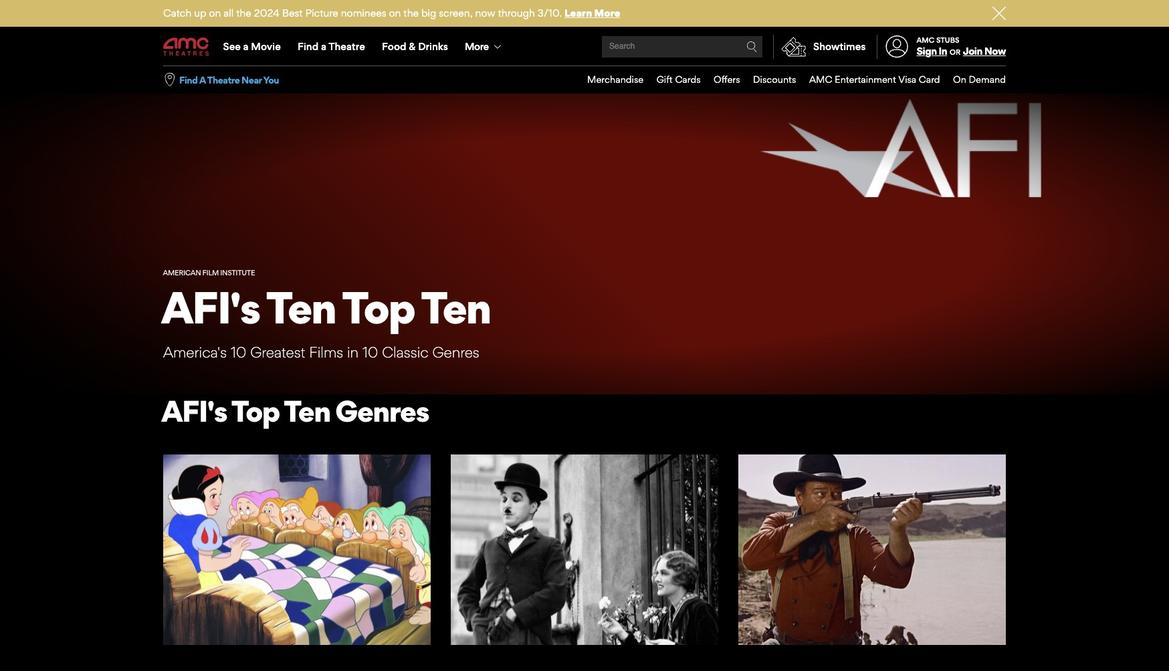 Task type: vqa. For each thing, say whether or not it's contained in the screenshot.
Book Now
no



Task type: describe. For each thing, give the bounding box(es) containing it.
afi logo image
[[0, 94, 1169, 395]]

find a theatre link
[[289, 28, 374, 66]]

0 horizontal spatial top
[[231, 393, 280, 429]]

amc entertainment visa card
[[809, 74, 940, 85]]

sign in or join amc stubs element
[[877, 28, 1006, 66]]

food
[[382, 40, 406, 53]]

a for movie
[[243, 40, 249, 53]]

films
[[309, 344, 343, 361]]

amc stubs sign in or join now
[[917, 35, 1006, 58]]

picture
[[305, 7, 338, 19]]

2 10 from the left
[[363, 344, 378, 361]]

theatre for a
[[207, 74, 240, 85]]

snow white eating apple image
[[163, 455, 431, 646]]

cards
[[675, 74, 701, 85]]

learn
[[565, 7, 592, 19]]

more button
[[457, 28, 513, 66]]

learn more link
[[565, 7, 620, 19]]

1 on from the left
[[209, 7, 221, 19]]

see
[[223, 40, 241, 53]]

find for find a theatre
[[298, 40, 319, 53]]

drinks
[[418, 40, 448, 53]]

catch up on all the 2024 best picture nominees on the big screen, now through 3/10. learn more
[[163, 7, 620, 19]]

amc for sign
[[917, 35, 935, 45]]

3/10.
[[538, 7, 562, 19]]

john wayne in the searchers image
[[739, 455, 1006, 646]]

see a movie link
[[215, 28, 289, 66]]

on
[[953, 74, 967, 85]]

through
[[498, 7, 535, 19]]

stubs
[[936, 35, 960, 45]]

discounts link
[[740, 66, 796, 94]]

greatest
[[250, 344, 305, 361]]

join now button
[[963, 45, 1006, 58]]

gift cards link
[[644, 66, 701, 94]]

sign in button
[[917, 45, 947, 58]]

movie
[[251, 40, 281, 53]]

amc entertainment visa card link
[[796, 66, 940, 94]]

&
[[409, 40, 416, 53]]

on demand
[[953, 74, 1006, 85]]

afi's top ten genres
[[161, 393, 429, 429]]

near
[[242, 74, 262, 85]]

2 afi's from the top
[[161, 393, 227, 429]]

institute
[[220, 268, 255, 278]]

theatre for a
[[329, 40, 365, 53]]

merchandise link
[[574, 66, 644, 94]]

america's
[[163, 344, 227, 361]]

discounts
[[753, 74, 796, 85]]

menu containing more
[[163, 28, 1006, 66]]

screen,
[[439, 7, 473, 19]]

on demand link
[[940, 66, 1006, 94]]

best
[[282, 7, 303, 19]]

gift cards
[[657, 74, 701, 85]]

1 horizontal spatial genres
[[432, 344, 479, 361]]

2 the from the left
[[404, 7, 419, 19]]

america's 10 greatest films in 10 classic genres
[[163, 344, 479, 361]]

see a movie
[[223, 40, 281, 53]]



Task type: locate. For each thing, give the bounding box(es) containing it.
showtimes link
[[773, 35, 866, 59]]

amc logo image
[[163, 38, 210, 56], [163, 38, 210, 56]]

the right all
[[236, 7, 251, 19]]

menu down showtimes image
[[574, 66, 1006, 94]]

1 horizontal spatial the
[[404, 7, 419, 19]]

user profile image
[[878, 36, 916, 58]]

afi's down america's
[[161, 393, 227, 429]]

a for theatre
[[321, 40, 326, 53]]

in
[[939, 45, 947, 58]]

join
[[963, 45, 983, 58]]

menu containing merchandise
[[574, 66, 1006, 94]]

0 vertical spatial theatre
[[329, 40, 365, 53]]

a
[[243, 40, 249, 53], [321, 40, 326, 53]]

1 horizontal spatial on
[[389, 7, 401, 19]]

you
[[263, 74, 279, 85]]

entertainment
[[835, 74, 896, 85]]

on left all
[[209, 7, 221, 19]]

0 horizontal spatial 10
[[231, 344, 246, 361]]

food & drinks link
[[374, 28, 457, 66]]

offers link
[[701, 66, 740, 94]]

card
[[919, 74, 940, 85]]

demand
[[969, 74, 1006, 85]]

a
[[199, 74, 206, 85]]

search the AMC website text field
[[607, 42, 747, 52]]

1 vertical spatial afi's
[[161, 393, 227, 429]]

0 vertical spatial genres
[[432, 344, 479, 361]]

1 vertical spatial more
[[465, 40, 489, 53]]

0 vertical spatial top
[[342, 281, 414, 334]]

sign
[[917, 45, 937, 58]]

showtimes
[[813, 40, 866, 53]]

0 horizontal spatial theatre
[[207, 74, 240, 85]]

1 horizontal spatial amc
[[917, 35, 935, 45]]

theatre down nominees at top
[[329, 40, 365, 53]]

a down picture
[[321, 40, 326, 53]]

0 horizontal spatial the
[[236, 7, 251, 19]]

1 horizontal spatial 10
[[363, 344, 378, 361]]

find inside "button"
[[179, 74, 198, 85]]

1 vertical spatial genres
[[335, 393, 429, 429]]

amc inside the amc stubs sign in or join now
[[917, 35, 935, 45]]

amc up sign
[[917, 35, 935, 45]]

american film institute afi's ten top ten
[[161, 268, 490, 334]]

10
[[231, 344, 246, 361], [363, 344, 378, 361]]

0 vertical spatial amc
[[917, 35, 935, 45]]

theatre inside 'link'
[[329, 40, 365, 53]]

film
[[202, 268, 219, 278]]

10 right in
[[363, 344, 378, 361]]

genres down the classic
[[335, 393, 429, 429]]

menu down the learn
[[163, 28, 1006, 66]]

the
[[236, 7, 251, 19], [404, 7, 419, 19]]

find inside 'link'
[[298, 40, 319, 53]]

0 vertical spatial find
[[298, 40, 319, 53]]

afi's
[[161, 281, 260, 334], [161, 393, 227, 429]]

genres
[[432, 344, 479, 361], [335, 393, 429, 429]]

ten
[[266, 281, 336, 334], [421, 281, 490, 334], [284, 393, 330, 429]]

2 on from the left
[[389, 7, 401, 19]]

catch
[[163, 7, 191, 19]]

on
[[209, 7, 221, 19], [389, 7, 401, 19]]

find a theatre near you button
[[179, 73, 279, 86]]

amc
[[917, 35, 935, 45], [809, 74, 832, 85]]

top down 'greatest'
[[231, 393, 280, 429]]

more
[[594, 7, 620, 19], [465, 40, 489, 53]]

find a theatre near you
[[179, 74, 279, 85]]

on right nominees at top
[[389, 7, 401, 19]]

1 horizontal spatial find
[[298, 40, 319, 53]]

2 a from the left
[[321, 40, 326, 53]]

theatre inside "button"
[[207, 74, 240, 85]]

top up in
[[342, 281, 414, 334]]

1 horizontal spatial a
[[321, 40, 326, 53]]

classic
[[382, 344, 429, 361]]

showtimes image
[[774, 35, 813, 59]]

afi's down film
[[161, 281, 260, 334]]

0 horizontal spatial amc
[[809, 74, 832, 85]]

2024
[[254, 7, 280, 19]]

1 horizontal spatial top
[[342, 281, 414, 334]]

the left big
[[404, 7, 419, 19]]

1 vertical spatial theatre
[[207, 74, 240, 85]]

0 horizontal spatial a
[[243, 40, 249, 53]]

merchandise
[[587, 74, 644, 85]]

0 horizontal spatial more
[[465, 40, 489, 53]]

american
[[163, 268, 201, 278]]

cookie consent banner dialog
[[0, 636, 1169, 672]]

a right see
[[243, 40, 249, 53]]

genres right the classic
[[432, 344, 479, 361]]

in
[[347, 344, 359, 361]]

1 afi's from the top
[[161, 281, 260, 334]]

0 vertical spatial afi's
[[161, 281, 260, 334]]

offers
[[714, 74, 740, 85]]

top inside american film institute afi's ten top ten
[[342, 281, 414, 334]]

0 vertical spatial menu
[[163, 28, 1006, 66]]

afi's inside american film institute afi's ten top ten
[[161, 281, 260, 334]]

find a theatre
[[298, 40, 365, 53]]

submit search icon image
[[747, 41, 757, 52]]

now
[[985, 45, 1006, 58]]

find
[[298, 40, 319, 53], [179, 74, 198, 85]]

food & drinks
[[382, 40, 448, 53]]

1 horizontal spatial theatre
[[329, 40, 365, 53]]

1 10 from the left
[[231, 344, 246, 361]]

0 horizontal spatial genres
[[335, 393, 429, 429]]

amc for visa
[[809, 74, 832, 85]]

find left a
[[179, 74, 198, 85]]

a inside 'link'
[[321, 40, 326, 53]]

1 vertical spatial menu
[[574, 66, 1006, 94]]

nominees
[[341, 7, 386, 19]]

amc down showtimes link
[[809, 74, 832, 85]]

top
[[342, 281, 414, 334], [231, 393, 280, 429]]

1 vertical spatial find
[[179, 74, 198, 85]]

gift
[[657, 74, 673, 85]]

0 horizontal spatial on
[[209, 7, 221, 19]]

1 a from the left
[[243, 40, 249, 53]]

1 horizontal spatial more
[[594, 7, 620, 19]]

or
[[950, 48, 961, 57]]

find for find a theatre near you
[[179, 74, 198, 85]]

menu
[[163, 28, 1006, 66], [574, 66, 1006, 94]]

1 vertical spatial amc
[[809, 74, 832, 85]]

0 horizontal spatial find
[[179, 74, 198, 85]]

up
[[194, 7, 206, 19]]

10 left 'greatest'
[[231, 344, 246, 361]]

more right the learn
[[594, 7, 620, 19]]

charlie chaplin in city lights movie image
[[451, 455, 718, 646]]

1 the from the left
[[236, 7, 251, 19]]

theatre right a
[[207, 74, 240, 85]]

0 vertical spatial more
[[594, 7, 620, 19]]

more inside button
[[465, 40, 489, 53]]

find down picture
[[298, 40, 319, 53]]

big
[[421, 7, 436, 19]]

now
[[475, 7, 495, 19]]

more down now
[[465, 40, 489, 53]]

1 vertical spatial top
[[231, 393, 280, 429]]

visa
[[898, 74, 917, 85]]

all
[[224, 7, 234, 19]]

theatre
[[329, 40, 365, 53], [207, 74, 240, 85]]



